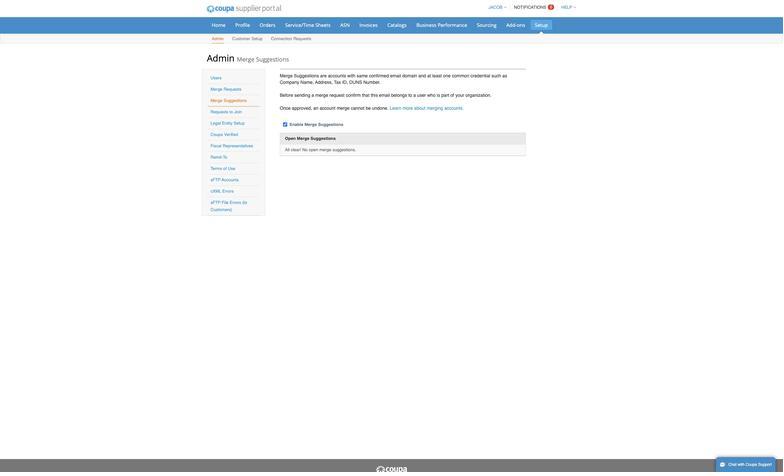 Task type: vqa. For each thing, say whether or not it's contained in the screenshot.
'known'
no



Task type: describe. For each thing, give the bounding box(es) containing it.
request
[[329, 93, 345, 98]]

your
[[455, 93, 464, 98]]

address,
[[315, 80, 333, 85]]

sftp for sftp accounts
[[211, 177, 221, 182]]

business performance link
[[412, 20, 471, 30]]

help link
[[558, 5, 576, 10]]

at
[[427, 73, 431, 78]]

id,
[[342, 80, 348, 85]]

invoices link
[[355, 20, 382, 30]]

suggestions for enable
[[318, 122, 343, 127]]

chat with coupa support button
[[716, 457, 776, 472]]

representatives
[[223, 143, 253, 148]]

0 vertical spatial coupa supplier portal image
[[202, 1, 286, 17]]

merge for account
[[337, 106, 350, 111]]

jacob link
[[486, 5, 506, 10]]

credential
[[471, 73, 490, 78]]

with inside button
[[738, 462, 745, 467]]

suggestions for open
[[310, 136, 336, 141]]

connection requests link
[[271, 35, 312, 43]]

catalogs
[[387, 22, 407, 28]]

accounts
[[222, 177, 239, 182]]

ons
[[517, 22, 525, 28]]

coupa verified link
[[211, 132, 238, 137]]

duns
[[349, 80, 362, 85]]

chat with coupa support
[[728, 462, 772, 467]]

enable
[[290, 122, 303, 127]]

1 horizontal spatial of
[[450, 93, 454, 98]]

fiscal
[[211, 143, 222, 148]]

add-ons link
[[502, 20, 529, 30]]

least
[[432, 73, 442, 78]]

fiscal representatives link
[[211, 143, 253, 148]]

remit-
[[211, 155, 223, 160]]

legal entity setup
[[211, 121, 245, 126]]

admin for admin
[[212, 36, 224, 41]]

and
[[418, 73, 426, 78]]

sftp file errors (to customers) link
[[211, 200, 247, 212]]

be
[[366, 106, 371, 111]]

help
[[561, 5, 572, 10]]

cxml
[[211, 189, 221, 194]]

once
[[280, 106, 291, 111]]

merge down the "merge requests"
[[211, 98, 222, 103]]

1 horizontal spatial setup
[[252, 36, 263, 41]]

same
[[357, 73, 368, 78]]

is
[[437, 93, 440, 98]]

home
[[212, 22, 226, 28]]

remit-to
[[211, 155, 227, 160]]

all clear! no open merge suggestions.
[[285, 147, 356, 152]]

merge up open merge suggestions
[[305, 122, 317, 127]]

support
[[758, 462, 772, 467]]

name,
[[300, 80, 314, 85]]

catalogs link
[[383, 20, 411, 30]]

merge down users
[[211, 87, 222, 92]]

learn
[[390, 106, 401, 111]]

admin merge suggestions
[[207, 52, 289, 64]]

such
[[492, 73, 501, 78]]

belongs
[[391, 93, 407, 98]]

performance
[[438, 22, 467, 28]]

who
[[427, 93, 436, 98]]

merge suggestions
[[211, 98, 247, 103]]

sftp accounts
[[211, 177, 239, 182]]

requests for connection requests
[[293, 36, 311, 41]]

tax
[[334, 80, 341, 85]]

merge requests
[[211, 87, 241, 92]]

before
[[280, 93, 293, 98]]

requests to join link
[[211, 109, 242, 114]]

orders
[[260, 22, 275, 28]]

sftp accounts link
[[211, 177, 239, 182]]

file
[[222, 200, 228, 205]]

email inside the "merge suggestions are accounts with same confirmed email domain and at least one common credential such as company name, address, tax id, duns number."
[[390, 73, 401, 78]]

as
[[502, 73, 507, 78]]

setup link
[[531, 20, 552, 30]]

profile
[[235, 22, 250, 28]]

1 vertical spatial coupa supplier portal image
[[375, 466, 408, 472]]

jacob
[[489, 5, 503, 10]]

(to
[[242, 200, 247, 205]]

open merge suggestions
[[285, 136, 336, 141]]

merge for open
[[319, 147, 331, 152]]

with inside the "merge suggestions are accounts with same confirmed email domain and at least one common credential such as company name, address, tax id, duns number."
[[347, 73, 355, 78]]

terms of use link
[[211, 166, 235, 171]]

open
[[285, 136, 296, 141]]

cxml errors
[[211, 189, 234, 194]]

connection
[[271, 36, 292, 41]]

home link
[[208, 20, 230, 30]]

sending
[[294, 93, 310, 98]]

more
[[403, 106, 413, 111]]

1 horizontal spatial to
[[408, 93, 412, 98]]

suggestions inside the "merge suggestions are accounts with same confirmed email domain and at least one common credential such as company name, address, tax id, duns number."
[[294, 73, 319, 78]]

admin for admin merge suggestions
[[207, 52, 235, 64]]

errors inside sftp file errors (to customers)
[[230, 200, 241, 205]]

merge up no
[[297, 136, 309, 141]]



Task type: locate. For each thing, give the bounding box(es) containing it.
navigation containing notifications 0
[[486, 1, 576, 14]]

1 vertical spatial coupa
[[746, 462, 757, 467]]

suggestions up join
[[224, 98, 247, 103]]

this
[[371, 93, 378, 98]]

of right 'part'
[[450, 93, 454, 98]]

1 vertical spatial setup
[[252, 36, 263, 41]]

0 vertical spatial requests
[[293, 36, 311, 41]]

admin link
[[211, 35, 224, 43]]

0 vertical spatial email
[[390, 73, 401, 78]]

sourcing link
[[473, 20, 501, 30]]

errors down accounts
[[222, 189, 234, 194]]

entity
[[222, 121, 233, 126]]

1 sftp from the top
[[211, 177, 221, 182]]

service/time sheets link
[[281, 20, 335, 30]]

users
[[211, 75, 222, 80]]

1 a from the left
[[312, 93, 314, 98]]

learn more about merging accounts. link
[[390, 106, 464, 111]]

0 vertical spatial sftp
[[211, 177, 221, 182]]

merge down request
[[337, 106, 350, 111]]

merge down customer setup link
[[237, 55, 254, 63]]

once approved, an account merge cannot be undone. learn more about merging accounts.
[[280, 106, 464, 111]]

terms of use
[[211, 166, 235, 171]]

service/time
[[285, 22, 314, 28]]

to left join
[[229, 109, 233, 114]]

1 horizontal spatial with
[[738, 462, 745, 467]]

legal
[[211, 121, 221, 126]]

None checkbox
[[283, 122, 287, 127]]

email
[[390, 73, 401, 78], [379, 93, 390, 98]]

to right belongs at top
[[408, 93, 412, 98]]

0 vertical spatial errors
[[222, 189, 234, 194]]

1 vertical spatial merge
[[337, 106, 350, 111]]

1 vertical spatial requests
[[224, 87, 241, 92]]

legal entity setup link
[[211, 121, 245, 126]]

1 vertical spatial of
[[223, 166, 227, 171]]

cannot
[[351, 106, 365, 111]]

a
[[312, 93, 314, 98], [413, 93, 416, 98]]

domain
[[402, 73, 417, 78]]

merge inside the "merge suggestions are accounts with same confirmed email domain and at least one common credential such as company name, address, tax id, duns number."
[[280, 73, 293, 78]]

customer setup
[[232, 36, 263, 41]]

1 horizontal spatial coupa
[[746, 462, 757, 467]]

errors
[[222, 189, 234, 194], [230, 200, 241, 205]]

enable merge suggestions
[[290, 122, 343, 127]]

sftp up customers)
[[211, 200, 221, 205]]

requests down service/time
[[293, 36, 311, 41]]

merge down address,
[[315, 93, 328, 98]]

0 horizontal spatial setup
[[234, 121, 245, 126]]

accounts.
[[444, 106, 464, 111]]

no
[[302, 147, 308, 152]]

sftp up 'cxml'
[[211, 177, 221, 182]]

setup down join
[[234, 121, 245, 126]]

0 vertical spatial of
[[450, 93, 454, 98]]

merging
[[427, 106, 443, 111]]

admin inside admin link
[[212, 36, 224, 41]]

are
[[320, 73, 327, 78]]

business
[[416, 22, 436, 28]]

2 vertical spatial merge
[[319, 147, 331, 152]]

before sending a merge request confirm that this email belongs to a user who is part of your organization.
[[280, 93, 492, 98]]

invoices
[[359, 22, 378, 28]]

1 vertical spatial errors
[[230, 200, 241, 205]]

admin down admin link
[[207, 52, 235, 64]]

part
[[441, 93, 449, 98]]

setup down notifications 0
[[535, 22, 548, 28]]

coupa supplier portal image
[[202, 1, 286, 17], [375, 466, 408, 472]]

join
[[234, 109, 242, 114]]

number.
[[363, 80, 381, 85]]

fiscal representatives
[[211, 143, 253, 148]]

organization.
[[466, 93, 492, 98]]

customer setup link
[[232, 35, 263, 43]]

0 horizontal spatial coupa
[[211, 132, 223, 137]]

company
[[280, 80, 299, 85]]

suggestions
[[256, 55, 289, 63], [294, 73, 319, 78], [224, 98, 247, 103], [318, 122, 343, 127], [310, 136, 336, 141]]

merge up company
[[280, 73, 293, 78]]

to
[[408, 93, 412, 98], [229, 109, 233, 114]]

business performance
[[416, 22, 467, 28]]

a right sending
[[312, 93, 314, 98]]

setup right customer
[[252, 36, 263, 41]]

0 vertical spatial to
[[408, 93, 412, 98]]

0 vertical spatial admin
[[212, 36, 224, 41]]

0 horizontal spatial coupa supplier portal image
[[202, 1, 286, 17]]

email right this
[[379, 93, 390, 98]]

of
[[450, 93, 454, 98], [223, 166, 227, 171]]

merge inside admin merge suggestions
[[237, 55, 254, 63]]

admin down home "link"
[[212, 36, 224, 41]]

use
[[228, 166, 235, 171]]

0 vertical spatial setup
[[535, 22, 548, 28]]

requests for merge requests
[[224, 87, 241, 92]]

customer
[[232, 36, 250, 41]]

terms
[[211, 166, 222, 171]]

asn
[[340, 22, 350, 28]]

users link
[[211, 75, 222, 80]]

coupa up fiscal
[[211, 132, 223, 137]]

with up duns at left
[[347, 73, 355, 78]]

0 horizontal spatial to
[[229, 109, 233, 114]]

errors left (to
[[230, 200, 241, 205]]

user
[[417, 93, 426, 98]]

1 vertical spatial sftp
[[211, 200, 221, 205]]

common
[[452, 73, 469, 78]]

0 horizontal spatial with
[[347, 73, 355, 78]]

coupa left support
[[746, 462, 757, 467]]

0 horizontal spatial a
[[312, 93, 314, 98]]

a left user
[[413, 93, 416, 98]]

cxml errors link
[[211, 189, 234, 194]]

navigation
[[486, 1, 576, 14]]

an
[[313, 106, 318, 111]]

verified
[[224, 132, 238, 137]]

0 horizontal spatial of
[[223, 166, 227, 171]]

requests to join
[[211, 109, 242, 114]]

coupa inside button
[[746, 462, 757, 467]]

merge
[[315, 93, 328, 98], [337, 106, 350, 111], [319, 147, 331, 152]]

2 a from the left
[[413, 93, 416, 98]]

sftp file errors (to customers)
[[211, 200, 247, 212]]

1 vertical spatial admin
[[207, 52, 235, 64]]

undone.
[[372, 106, 388, 111]]

merge
[[237, 55, 254, 63], [280, 73, 293, 78], [211, 87, 222, 92], [211, 98, 222, 103], [305, 122, 317, 127], [297, 136, 309, 141]]

2 sftp from the top
[[211, 200, 221, 205]]

0 vertical spatial with
[[347, 73, 355, 78]]

notifications
[[514, 5, 546, 10]]

sftp for sftp file errors (to customers)
[[211, 200, 221, 205]]

1 horizontal spatial a
[[413, 93, 416, 98]]

connection requests
[[271, 36, 311, 41]]

1 vertical spatial to
[[229, 109, 233, 114]]

confirm
[[346, 93, 361, 98]]

suggestions up all clear! no open merge suggestions. at the top left of the page
[[310, 136, 336, 141]]

email left domain
[[390, 73, 401, 78]]

sftp
[[211, 177, 221, 182], [211, 200, 221, 205]]

of left use
[[223, 166, 227, 171]]

suggestions inside admin merge suggestions
[[256, 55, 289, 63]]

notifications 0
[[514, 5, 552, 10]]

sheets
[[315, 22, 331, 28]]

sftp inside sftp file errors (to customers)
[[211, 200, 221, 205]]

add-
[[506, 22, 517, 28]]

merge suggestions are accounts with same confirmed email domain and at least one common credential such as company name, address, tax id, duns number.
[[280, 73, 507, 85]]

suggestions down "connection"
[[256, 55, 289, 63]]

1 vertical spatial with
[[738, 462, 745, 467]]

requests up merge suggestions link
[[224, 87, 241, 92]]

suggestions up name,
[[294, 73, 319, 78]]

accounts
[[328, 73, 346, 78]]

0 vertical spatial merge
[[315, 93, 328, 98]]

2 vertical spatial requests
[[211, 109, 228, 114]]

with right chat
[[738, 462, 745, 467]]

merge right open
[[319, 147, 331, 152]]

service/time sheets
[[285, 22, 331, 28]]

2 vertical spatial setup
[[234, 121, 245, 126]]

suggestions for admin
[[256, 55, 289, 63]]

suggestions down account
[[318, 122, 343, 127]]

customers)
[[211, 207, 232, 212]]

clear!
[[291, 147, 301, 152]]

1 vertical spatial email
[[379, 93, 390, 98]]

requests
[[293, 36, 311, 41], [224, 87, 241, 92], [211, 109, 228, 114]]

2 horizontal spatial setup
[[535, 22, 548, 28]]

sourcing
[[477, 22, 497, 28]]

coupa
[[211, 132, 223, 137], [746, 462, 757, 467]]

1 horizontal spatial coupa supplier portal image
[[375, 466, 408, 472]]

profile link
[[231, 20, 254, 30]]

requests up legal
[[211, 109, 228, 114]]

suggestions.
[[332, 147, 356, 152]]

0 vertical spatial coupa
[[211, 132, 223, 137]]

remit-to link
[[211, 155, 227, 160]]

setup
[[535, 22, 548, 28], [252, 36, 263, 41], [234, 121, 245, 126]]

with
[[347, 73, 355, 78], [738, 462, 745, 467]]

chat
[[728, 462, 737, 467]]



